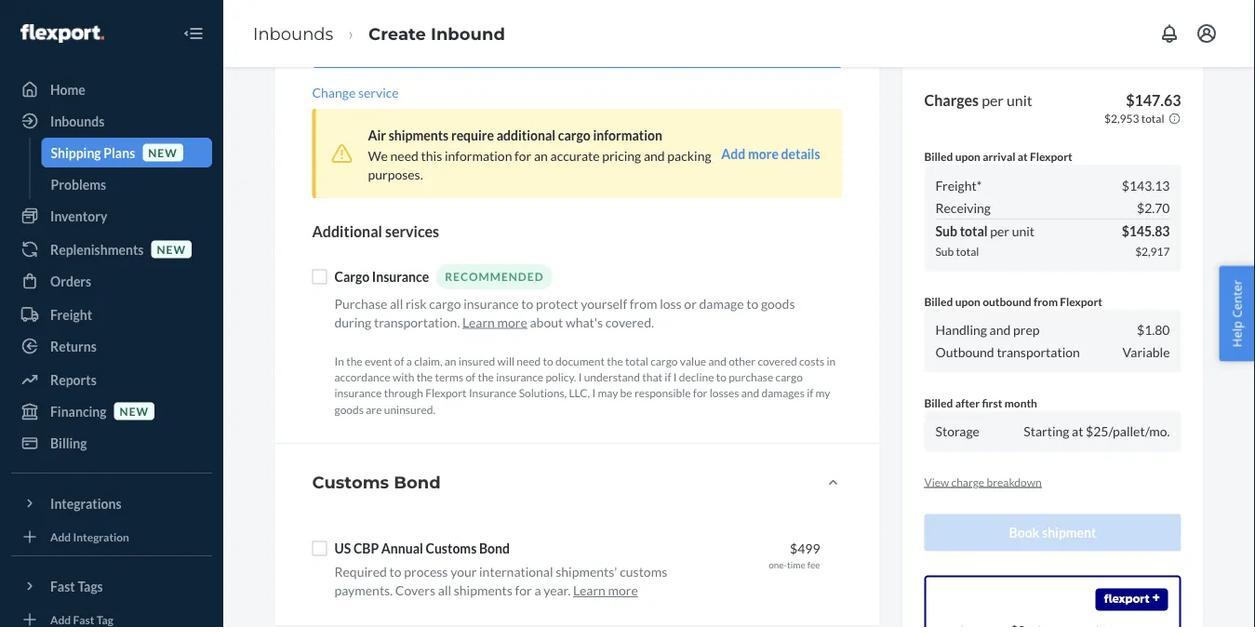Task type: vqa. For each thing, say whether or not it's contained in the screenshot.
the leftmost Inbounds
yes



Task type: describe. For each thing, give the bounding box(es) containing it.
freight link
[[11, 300, 212, 329]]

to up about on the left of page
[[521, 295, 533, 311]]

transportation
[[997, 344, 1080, 360]]

covered.
[[605, 314, 654, 330]]

to inside required to process your international shipments' customs payments. covers all shipments for a year.
[[389, 564, 402, 580]]

an inside air shipments require additional cargo information we need this information for an accurate pricing and packing purposes.
[[534, 147, 548, 163]]

policy.
[[546, 370, 576, 384]]

a inside required to process your international shipments' customs payments. covers all shipments for a year.
[[534, 582, 541, 598]]

sub total
[[936, 245, 979, 258]]

1 vertical spatial information
[[445, 147, 512, 163]]

covered
[[758, 354, 797, 368]]

payments.
[[334, 582, 393, 598]]

cargo inside air shipments require additional cargo information we need this information for an accurate pricing and packing purposes.
[[558, 127, 591, 143]]

1 horizontal spatial of
[[466, 370, 476, 384]]

goods inside in the event of a claim, an insured will need to document the total cargo value and other covered costs in accordance with the terms of the insurance policy. i understand that if i decline to purchase cargo insurance through flexport insurance solutions, llc, i may be responsible for losses and damages if my goods are uninsured.
[[334, 402, 364, 416]]

integrations button
[[11, 488, 212, 518]]

responsible
[[634, 386, 691, 400]]

$2,917
[[1135, 245, 1170, 258]]

inbounds inside breadcrumbs navigation
[[253, 23, 333, 44]]

during
[[334, 314, 371, 330]]

center
[[1229, 280, 1245, 318]]

additional
[[497, 127, 556, 143]]

goods inside purchase all risk cargo insurance to protect yourself from loss or damage to goods during transportation.
[[761, 295, 795, 311]]

flexport logo image
[[20, 24, 104, 43]]

book shipment button
[[924, 514, 1181, 551]]

more inside button
[[608, 582, 638, 598]]

$499
[[790, 541, 820, 556]]

inbound
[[431, 23, 505, 44]]

open notifications image
[[1158, 22, 1181, 45]]

required
[[334, 564, 387, 580]]

2 horizontal spatial i
[[673, 370, 677, 384]]

add fast tag
[[50, 613, 113, 626]]

annual
[[381, 541, 423, 556]]

fast inside "dropdown button"
[[50, 578, 75, 594]]

upon for freight*
[[955, 150, 981, 163]]

a inside in the event of a claim, an insured will need to document the total cargo value and other covered costs in accordance with the terms of the insurance policy. i understand that if i decline to purchase cargo insurance through flexport insurance solutions, llc, i may be responsible for losses and damages if my goods are uninsured.
[[406, 354, 412, 368]]

customs bond
[[312, 472, 441, 493]]

be
[[620, 386, 632, 400]]

plans
[[104, 145, 135, 160]]

1 horizontal spatial from
[[1034, 294, 1058, 308]]

loss
[[660, 295, 682, 311]]

terms
[[435, 370, 463, 384]]

and right 'value'
[[708, 354, 727, 368]]

starting
[[1024, 423, 1069, 439]]

total for $2,953 total
[[1141, 112, 1164, 125]]

cargo insurance
[[334, 269, 429, 285]]

one-
[[769, 559, 787, 570]]

0 vertical spatial per
[[982, 91, 1004, 109]]

receiving
[[936, 200, 991, 216]]

total for sub total
[[956, 245, 979, 258]]

fast tags button
[[11, 571, 212, 601]]

variable
[[1123, 344, 1170, 360]]

us
[[334, 541, 351, 556]]

first
[[982, 396, 1002, 409]]

returns link
[[11, 331, 212, 361]]

shipments'
[[556, 564, 617, 580]]

transportation.
[[374, 314, 460, 330]]

fast tags
[[50, 578, 103, 594]]

event
[[365, 354, 392, 368]]

breadcrumbs navigation
[[238, 6, 520, 61]]

billed upon outbound from flexport
[[924, 294, 1103, 308]]

shipments inside air shipments require additional cargo information we need this information for an accurate pricing and packing purposes.
[[389, 127, 449, 143]]

book
[[1009, 525, 1040, 541]]

billed upon arrival at flexport
[[924, 150, 1072, 163]]

us cbp annual customs bond
[[334, 541, 510, 556]]

through
[[384, 386, 423, 400]]

after
[[955, 396, 980, 409]]

cargo
[[334, 269, 369, 285]]

inventory
[[50, 208, 107, 224]]

cargo up damages
[[776, 370, 803, 384]]

change
[[312, 84, 356, 100]]

all inside required to process your international shipments' customs payments. covers all shipments for a year.
[[438, 582, 451, 598]]

with
[[393, 370, 414, 384]]

starting at $25/pallet/mo.
[[1024, 423, 1170, 439]]

and up outbound transportation
[[990, 322, 1011, 338]]

air shipments require additional cargo information we need this information for an accurate pricing and packing purposes.
[[368, 127, 711, 182]]

the down the insured
[[478, 370, 494, 384]]

additional
[[312, 222, 382, 240]]

handling
[[936, 322, 987, 338]]

$145.83
[[1122, 223, 1170, 239]]

close navigation image
[[182, 22, 205, 45]]

outbound
[[983, 294, 1031, 308]]

tags
[[78, 578, 103, 594]]

yourself
[[581, 295, 627, 311]]

for inside required to process your international shipments' customs payments. covers all shipments for a year.
[[515, 582, 532, 598]]

learn more
[[573, 582, 638, 598]]

1 vertical spatial inbounds link
[[11, 106, 212, 136]]

the right "in"
[[346, 354, 362, 368]]

integration
[[73, 530, 129, 543]]

tag
[[97, 613, 113, 626]]

learn more button
[[573, 581, 638, 600]]

0 horizontal spatial insurance
[[372, 269, 429, 285]]

cbp
[[353, 541, 379, 556]]

view
[[924, 475, 949, 489]]

required to process your international shipments' customs payments. covers all shipments for a year.
[[334, 564, 667, 598]]

recommended
[[445, 270, 544, 283]]

all inside purchase all risk cargo insurance to protect yourself from loss or damage to goods during transportation.
[[390, 295, 403, 311]]

0 horizontal spatial if
[[665, 370, 671, 384]]

protect
[[536, 295, 578, 311]]

freight*
[[936, 177, 982, 193]]

need inside air shipments require additional cargo information we need this information for an accurate pricing and packing purposes.
[[390, 147, 419, 163]]

add more details
[[721, 146, 820, 161]]

0 vertical spatial information
[[593, 127, 662, 143]]

need inside in the event of a claim, an insured will need to document the total cargo value and other covered costs in accordance with the terms of the insurance policy. i understand that if i decline to purchase cargo insurance through flexport insurance solutions, llc, i may be responsible for losses and damages if my goods are uninsured.
[[517, 354, 541, 368]]

purchase
[[334, 295, 387, 311]]

0 horizontal spatial of
[[394, 354, 404, 368]]

billed after first month
[[924, 396, 1037, 409]]

document
[[556, 354, 605, 368]]

1 horizontal spatial i
[[592, 386, 596, 400]]

problems link
[[41, 169, 212, 199]]

this
[[421, 147, 442, 163]]

0 horizontal spatial bond
[[394, 472, 441, 493]]

0 horizontal spatial at
[[1018, 150, 1028, 163]]

outbound transportation
[[936, 344, 1080, 360]]

decline
[[679, 370, 714, 384]]

1 vertical spatial unit
[[1012, 223, 1035, 239]]

insurance inside purchase all risk cargo insurance to protect yourself from loss or damage to goods during transportation.
[[464, 295, 519, 311]]

orders link
[[11, 266, 212, 296]]

and down purchase
[[741, 386, 759, 400]]

learn more link
[[462, 314, 527, 330]]

1 horizontal spatial if
[[807, 386, 813, 400]]

packing
[[667, 147, 711, 163]]

shipments inside required to process your international shipments' customs payments. covers all shipments for a year.
[[454, 582, 512, 598]]

shipping
[[51, 145, 101, 160]]

cargo up that
[[651, 354, 678, 368]]



Task type: locate. For each thing, give the bounding box(es) containing it.
and inside air shipments require additional cargo information we need this information for an accurate pricing and packing purposes.
[[644, 147, 665, 163]]

fast left tag
[[73, 613, 94, 626]]

value
[[680, 354, 706, 368]]

total up that
[[625, 354, 648, 368]]

that
[[642, 370, 662, 384]]

more left about on the left of page
[[497, 314, 527, 330]]

from inside purchase all risk cargo insurance to protect yourself from loss or damage to goods during transportation.
[[630, 295, 657, 311]]

more for about
[[497, 314, 527, 330]]

open account menu image
[[1196, 22, 1218, 45]]

in the event of a claim, an insured will need to document the total cargo value and other covered costs in accordance with the terms of the insurance policy. i understand that if i decline to purchase cargo insurance through flexport insurance solutions, llc, i may be responsible for losses and damages if my goods are uninsured.
[[334, 354, 836, 416]]

flexport right arrival
[[1030, 150, 1072, 163]]

and
[[644, 147, 665, 163], [990, 322, 1011, 338], [708, 354, 727, 368], [741, 386, 759, 400]]

inbounds link inside breadcrumbs navigation
[[253, 23, 333, 44]]

new right the plans
[[148, 146, 177, 159]]

all down process
[[438, 582, 451, 598]]

0 horizontal spatial inbounds
[[50, 113, 104, 129]]

for down the additional
[[515, 147, 531, 163]]

add down fast tags
[[50, 613, 71, 626]]

1 horizontal spatial inbounds link
[[253, 23, 333, 44]]

1 vertical spatial sub
[[936, 245, 954, 258]]

None checkbox
[[312, 269, 327, 284]]

upon
[[955, 150, 981, 163], [955, 294, 981, 308]]

need
[[390, 147, 419, 163], [517, 354, 541, 368]]

learn inside learn more button
[[573, 582, 605, 598]]

$2,953
[[1104, 112, 1139, 125]]

information down require
[[445, 147, 512, 163]]

new down reports link
[[120, 404, 149, 418]]

1 vertical spatial of
[[466, 370, 476, 384]]

0 vertical spatial if
[[665, 370, 671, 384]]

an inside in the event of a claim, an insured will need to document the total cargo value and other covered costs in accordance with the terms of the insurance policy. i understand that if i decline to purchase cargo insurance through flexport insurance solutions, llc, i may be responsible for losses and damages if my goods are uninsured.
[[445, 354, 456, 368]]

unit up arrival
[[1007, 91, 1033, 109]]

2 upon from the top
[[955, 294, 981, 308]]

require
[[451, 127, 494, 143]]

0 vertical spatial insurance
[[464, 295, 519, 311]]

2 vertical spatial flexport
[[425, 386, 467, 400]]

in
[[827, 354, 836, 368]]

total down sub total per unit
[[956, 245, 979, 258]]

learn for learn more
[[573, 582, 605, 598]]

cargo
[[558, 127, 591, 143], [429, 295, 461, 311], [651, 354, 678, 368], [776, 370, 803, 384]]

for inside air shipments require additional cargo information we need this information for an accurate pricing and packing purposes.
[[515, 147, 531, 163]]

1 vertical spatial inbounds
[[50, 113, 104, 129]]

1 horizontal spatial information
[[593, 127, 662, 143]]

cargo inside purchase all risk cargo insurance to protect yourself from loss or damage to goods during transportation.
[[429, 295, 461, 311]]

for down international at the left bottom of page
[[515, 582, 532, 598]]

details
[[781, 146, 820, 161]]

add for add integration
[[50, 530, 71, 543]]

information up pricing
[[593, 127, 662, 143]]

1 horizontal spatial more
[[608, 582, 638, 598]]

1 horizontal spatial learn
[[573, 582, 605, 598]]

shipments up this
[[389, 127, 449, 143]]

flexport inside in the event of a claim, an insured will need to document the total cargo value and other covered costs in accordance with the terms of the insurance policy. i understand that if i decline to purchase cargo insurance through flexport insurance solutions, llc, i may be responsible for losses and damages if my goods are uninsured.
[[425, 386, 467, 400]]

0 vertical spatial learn
[[462, 314, 495, 330]]

reports
[[50, 372, 97, 388]]

services
[[385, 222, 439, 240]]

a left year.
[[534, 582, 541, 598]]

1 vertical spatial if
[[807, 386, 813, 400]]

customs
[[312, 472, 389, 493], [426, 541, 477, 556]]

a up "with"
[[406, 354, 412, 368]]

upon for handling and prep
[[955, 294, 981, 308]]

0 vertical spatial add
[[721, 146, 745, 161]]

1 horizontal spatial bond
[[479, 541, 510, 556]]

insurance up risk
[[372, 269, 429, 285]]

or
[[684, 295, 697, 311]]

1 vertical spatial insurance
[[496, 370, 543, 384]]

0 vertical spatial billed
[[924, 150, 953, 163]]

1 vertical spatial more
[[497, 314, 527, 330]]

to up losses
[[716, 370, 727, 384]]

costs
[[799, 354, 824, 368]]

new up "orders" link
[[157, 242, 186, 256]]

cargo up the accurate
[[558, 127, 591, 143]]

total down "$147.63"
[[1141, 112, 1164, 125]]

billed
[[924, 150, 953, 163], [924, 294, 953, 308], [924, 396, 953, 409]]

0 horizontal spatial shipments
[[389, 127, 449, 143]]

add for add fast tag
[[50, 613, 71, 626]]

an down the additional
[[534, 147, 548, 163]]

i
[[578, 370, 582, 384], [673, 370, 677, 384], [592, 386, 596, 400]]

1 horizontal spatial an
[[534, 147, 548, 163]]

add inside button
[[721, 146, 745, 161]]

0 vertical spatial fast
[[50, 578, 75, 594]]

0 vertical spatial of
[[394, 354, 404, 368]]

returns
[[50, 338, 97, 354]]

add right packing
[[721, 146, 745, 161]]

1 horizontal spatial at
[[1072, 423, 1083, 439]]

view charge breakdown
[[924, 475, 1042, 489]]

1 vertical spatial for
[[693, 386, 707, 400]]

2 vertical spatial more
[[608, 582, 638, 598]]

0 vertical spatial an
[[534, 147, 548, 163]]

1 horizontal spatial all
[[438, 582, 451, 598]]

need right will
[[517, 354, 541, 368]]

2 sub from the top
[[936, 245, 954, 258]]

0 horizontal spatial goods
[[334, 402, 364, 416]]

bond up us cbp annual customs bond
[[394, 472, 441, 493]]

billed for handling and prep
[[924, 294, 953, 308]]

international
[[479, 564, 553, 580]]

if left my
[[807, 386, 813, 400]]

0 horizontal spatial from
[[630, 295, 657, 311]]

None checkbox
[[312, 541, 327, 556]]

goods left are
[[334, 402, 364, 416]]

1 vertical spatial all
[[438, 582, 451, 598]]

0 vertical spatial more
[[748, 146, 779, 161]]

time
[[787, 559, 805, 570]]

create inbound link
[[368, 23, 505, 44]]

new for financing
[[120, 404, 149, 418]]

losses
[[710, 386, 739, 400]]

per right charges
[[982, 91, 1004, 109]]

more inside button
[[748, 146, 779, 161]]

process
[[404, 564, 448, 580]]

0 vertical spatial bond
[[394, 472, 441, 493]]

arrival
[[983, 150, 1016, 163]]

shipments down your
[[454, 582, 512, 598]]

the
[[346, 354, 362, 368], [607, 354, 623, 368], [417, 370, 433, 384], [478, 370, 494, 384]]

other
[[729, 354, 756, 368]]

will
[[497, 354, 515, 368]]

inbounds up shipping
[[50, 113, 104, 129]]

claim,
[[414, 354, 442, 368]]

1 vertical spatial billed
[[924, 294, 953, 308]]

0 vertical spatial need
[[390, 147, 419, 163]]

i up responsible
[[673, 370, 677, 384]]

1 vertical spatial bond
[[479, 541, 510, 556]]

book shipment
[[1009, 525, 1096, 541]]

bond up international at the left bottom of page
[[479, 541, 510, 556]]

financing
[[50, 403, 107, 419]]

learn up the insured
[[462, 314, 495, 330]]

home link
[[11, 74, 212, 104]]

1 vertical spatial shipments
[[454, 582, 512, 598]]

goods
[[761, 295, 795, 311], [334, 402, 364, 416]]

new for replenishments
[[157, 242, 186, 256]]

an up terms
[[445, 354, 456, 368]]

shipment
[[1042, 525, 1096, 541]]

0 vertical spatial insurance
[[372, 269, 429, 285]]

charges per unit
[[924, 91, 1033, 109]]

insurance down will
[[496, 370, 543, 384]]

inbounds up the change
[[253, 23, 333, 44]]

1 vertical spatial customs
[[426, 541, 477, 556]]

1 horizontal spatial need
[[517, 354, 541, 368]]

0 vertical spatial flexport
[[1030, 150, 1072, 163]]

sub for sub total per unit
[[936, 223, 957, 239]]

to down annual
[[389, 564, 402, 580]]

1 horizontal spatial shipments
[[454, 582, 512, 598]]

to right damage
[[746, 295, 758, 311]]

learn
[[462, 314, 495, 330], [573, 582, 605, 598]]

insurance inside in the event of a claim, an insured will need to document the total cargo value and other covered costs in accordance with the terms of the insurance policy. i understand that if i decline to purchase cargo insurance through flexport insurance solutions, llc, i may be responsible for losses and damages if my goods are uninsured.
[[469, 386, 517, 400]]

for inside in the event of a claim, an insured will need to document the total cargo value and other covered costs in accordance with the terms of the insurance policy. i understand that if i decline to purchase cargo insurance through flexport insurance solutions, llc, i may be responsible for losses and damages if my goods are uninsured.
[[693, 386, 707, 400]]

fast left tags
[[50, 578, 75, 594]]

covers
[[395, 582, 436, 598]]

create inbound
[[368, 23, 505, 44]]

upon up freight*
[[955, 150, 981, 163]]

sub up sub total
[[936, 223, 957, 239]]

sub down sub total per unit
[[936, 245, 954, 258]]

are
[[366, 402, 382, 416]]

2 vertical spatial insurance
[[334, 386, 382, 400]]

1 vertical spatial need
[[517, 354, 541, 368]]

of up "with"
[[394, 354, 404, 368]]

0 vertical spatial a
[[406, 354, 412, 368]]

1 vertical spatial goods
[[334, 402, 364, 416]]

for down decline
[[693, 386, 707, 400]]

1 billed from the top
[[924, 150, 953, 163]]

1 vertical spatial add
[[50, 530, 71, 543]]

1 sub from the top
[[936, 223, 957, 239]]

billed left 'after'
[[924, 396, 953, 409]]

1 vertical spatial per
[[990, 223, 1009, 239]]

damages
[[762, 386, 805, 400]]

the down claim,
[[417, 370, 433, 384]]

accurate
[[550, 147, 600, 163]]

0 horizontal spatial learn
[[462, 314, 495, 330]]

shipments
[[389, 127, 449, 143], [454, 582, 512, 598]]

2 vertical spatial for
[[515, 582, 532, 598]]

sub for sub total
[[936, 245, 954, 258]]

0 vertical spatial upon
[[955, 150, 981, 163]]

of down the insured
[[466, 370, 476, 384]]

i left may
[[592, 386, 596, 400]]

air
[[368, 127, 386, 143]]

if
[[665, 370, 671, 384], [807, 386, 813, 400]]

insurance down will
[[469, 386, 517, 400]]

charges
[[924, 91, 979, 109]]

add integration link
[[11, 526, 212, 548]]

inventory link
[[11, 201, 212, 231]]

home
[[50, 81, 85, 97]]

1 vertical spatial a
[[534, 582, 541, 598]]

0 horizontal spatial i
[[578, 370, 582, 384]]

inbounds link up the change
[[253, 23, 333, 44]]

the up understand
[[607, 354, 623, 368]]

2 vertical spatial new
[[120, 404, 149, 418]]

accordance
[[334, 370, 390, 384]]

from up covered.
[[630, 295, 657, 311]]

help center
[[1229, 280, 1245, 347]]

2 vertical spatial add
[[50, 613, 71, 626]]

llc,
[[569, 386, 590, 400]]

customs
[[620, 564, 667, 580]]

sub total per unit
[[936, 223, 1035, 239]]

$143.13
[[1122, 177, 1170, 193]]

need up purposes.
[[390, 147, 419, 163]]

billed up freight*
[[924, 150, 953, 163]]

0 vertical spatial inbounds link
[[253, 23, 333, 44]]

0 horizontal spatial more
[[497, 314, 527, 330]]

1 vertical spatial insurance
[[469, 386, 517, 400]]

0 vertical spatial goods
[[761, 295, 795, 311]]

customs up your
[[426, 541, 477, 556]]

$1.80
[[1137, 322, 1170, 338]]

1 horizontal spatial a
[[534, 582, 541, 598]]

0 horizontal spatial customs
[[312, 472, 389, 493]]

0 vertical spatial inbounds
[[253, 23, 333, 44]]

$25/pallet/mo.
[[1086, 423, 1170, 439]]

information
[[593, 127, 662, 143], [445, 147, 512, 163]]

0 vertical spatial for
[[515, 147, 531, 163]]

at right arrival
[[1018, 150, 1028, 163]]

0 vertical spatial sub
[[936, 223, 957, 239]]

sub
[[936, 223, 957, 239], [936, 245, 954, 258]]

at
[[1018, 150, 1028, 163], [1072, 423, 1083, 439]]

1 horizontal spatial inbounds
[[253, 23, 333, 44]]

change service
[[312, 84, 399, 100]]

1 vertical spatial new
[[157, 242, 186, 256]]

1 vertical spatial flexport
[[1060, 294, 1103, 308]]

0 vertical spatial at
[[1018, 150, 1028, 163]]

3 billed from the top
[[924, 396, 953, 409]]

1 horizontal spatial goods
[[761, 295, 795, 311]]

add fast tag link
[[11, 608, 212, 627]]

0 horizontal spatial all
[[390, 295, 403, 311]]

at right the starting
[[1072, 423, 1083, 439]]

billed up handling
[[924, 294, 953, 308]]

more for details
[[748, 146, 779, 161]]

2 billed from the top
[[924, 294, 953, 308]]

flexport for outbound transportation
[[1060, 294, 1103, 308]]

$2,953 total
[[1104, 112, 1164, 125]]

total down receiving in the right of the page
[[960, 223, 988, 239]]

goods right damage
[[761, 295, 795, 311]]

to up policy.
[[543, 354, 553, 368]]

your
[[450, 564, 477, 580]]

0 vertical spatial customs
[[312, 472, 389, 493]]

per down receiving in the right of the page
[[990, 223, 1009, 239]]

1 vertical spatial fast
[[73, 613, 94, 626]]

purchase
[[729, 370, 773, 384]]

1 vertical spatial learn
[[573, 582, 605, 598]]

0 vertical spatial shipments
[[389, 127, 449, 143]]

cargo right risk
[[429, 295, 461, 311]]

purchase all risk cargo insurance to protect yourself from loss or damage to goods during transportation.
[[334, 295, 795, 330]]

1 horizontal spatial customs
[[426, 541, 477, 556]]

add more details button
[[721, 144, 820, 163]]

0 horizontal spatial a
[[406, 354, 412, 368]]

1 upon from the top
[[955, 150, 981, 163]]

unit up billed upon outbound from flexport
[[1012, 223, 1035, 239]]

0 vertical spatial unit
[[1007, 91, 1033, 109]]

add left integration
[[50, 530, 71, 543]]

unit
[[1007, 91, 1033, 109], [1012, 223, 1035, 239]]

add for add more details
[[721, 146, 745, 161]]

if right that
[[665, 370, 671, 384]]

billed for freight*
[[924, 150, 953, 163]]

new for shipping plans
[[148, 146, 177, 159]]

total inside in the event of a claim, an insured will need to document the total cargo value and other covered costs in accordance with the terms of the insurance policy. i understand that if i decline to purchase cargo insurance through flexport insurance solutions, llc, i may be responsible for losses and damages if my goods are uninsured.
[[625, 354, 648, 368]]

to
[[521, 295, 533, 311], [746, 295, 758, 311], [543, 354, 553, 368], [716, 370, 727, 384], [389, 564, 402, 580]]

year.
[[544, 582, 571, 598]]

1 horizontal spatial insurance
[[469, 386, 517, 400]]

customs up us
[[312, 472, 389, 493]]

0 horizontal spatial an
[[445, 354, 456, 368]]

learn for learn more about what's covered.
[[462, 314, 495, 330]]

breakdown
[[987, 475, 1042, 489]]

0 horizontal spatial need
[[390, 147, 419, 163]]

inbounds link down home link
[[11, 106, 212, 136]]

i down document
[[578, 370, 582, 384]]

upon up handling
[[955, 294, 981, 308]]

$147.63
[[1126, 91, 1181, 109]]

prep
[[1013, 322, 1040, 338]]

from up prep at the bottom
[[1034, 294, 1058, 308]]

more left details
[[748, 146, 779, 161]]

0 horizontal spatial information
[[445, 147, 512, 163]]

$499 one-time fee
[[769, 541, 820, 570]]

purposes.
[[368, 166, 423, 182]]

2 horizontal spatial more
[[748, 146, 779, 161]]

flexport for receiving
[[1030, 150, 1072, 163]]

more down customs
[[608, 582, 638, 598]]

insurance up learn more link
[[464, 295, 519, 311]]

insurance down the accordance
[[334, 386, 382, 400]]

learn down shipments'
[[573, 582, 605, 598]]

all left risk
[[390, 295, 403, 311]]

view charge breakdown button
[[924, 474, 1181, 490]]

solutions,
[[519, 386, 567, 400]]

help
[[1229, 321, 1245, 347]]

flexport down terms
[[425, 386, 467, 400]]

2 vertical spatial billed
[[924, 396, 953, 409]]

total for sub total per unit
[[960, 223, 988, 239]]

1 vertical spatial upon
[[955, 294, 981, 308]]

problems
[[51, 176, 106, 192]]

and right pricing
[[644, 147, 665, 163]]

flexport up transportation
[[1060, 294, 1103, 308]]

0 vertical spatial new
[[148, 146, 177, 159]]

1 vertical spatial an
[[445, 354, 456, 368]]

inbounds link
[[253, 23, 333, 44], [11, 106, 212, 136]]

1 vertical spatial at
[[1072, 423, 1083, 439]]

0 vertical spatial all
[[390, 295, 403, 311]]



